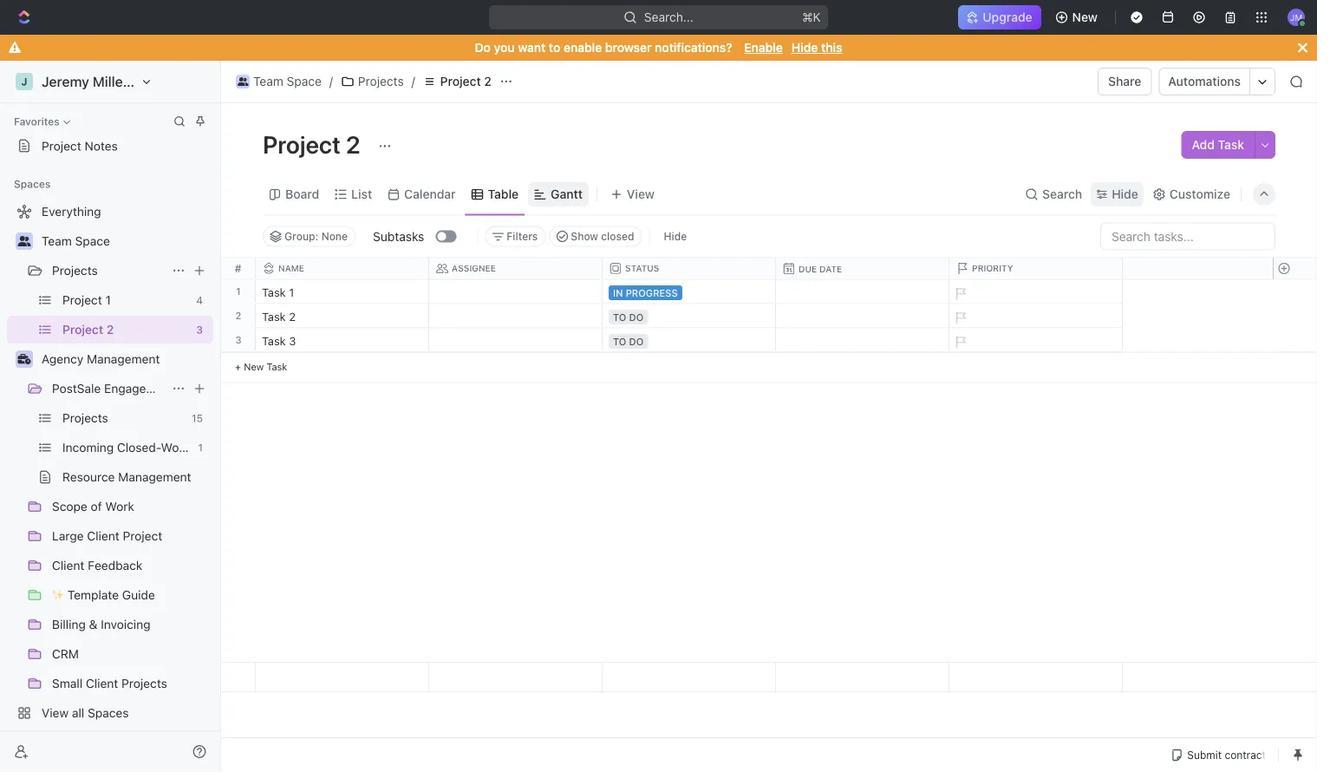 Task type: describe. For each thing, give the bounding box(es) containing it.
favorites button
[[7, 111, 77, 132]]

to do for task 3
[[613, 336, 644, 347]]

15
[[192, 412, 203, 424]]

project 1
[[62, 293, 111, 307]]

1 up agency management
[[105, 293, 111, 307]]

work
[[105, 499, 134, 514]]

3 row group from the left
[[1273, 280, 1317, 383]]

group:
[[285, 230, 319, 242]]

space inside sidebar navigation
[[75, 234, 110, 248]]

search...
[[645, 10, 694, 24]]

billing & invoicing
[[52, 617, 151, 632]]

due
[[799, 264, 817, 274]]

large client project link
[[52, 522, 210, 550]]

do for 2
[[629, 311, 644, 323]]

1 right won
[[198, 442, 203, 454]]

all
[[72, 706, 84, 720]]

task for task 1
[[262, 285, 286, 298]]

client for small
[[86, 676, 118, 691]]

closed-
[[117, 440, 161, 455]]

do you want to enable browser notifications? enable hide this
[[475, 40, 843, 55]]

assignee column header
[[429, 258, 606, 279]]

search button
[[1020, 182, 1088, 206]]

project up agency management
[[62, 293, 102, 307]]

project 2 inside tree
[[62, 322, 114, 337]]

1 vertical spatial project 2 link
[[62, 316, 189, 344]]

✨
[[52, 588, 64, 602]]

table link
[[485, 182, 519, 206]]

3 inside sidebar navigation
[[196, 324, 203, 336]]

add
[[1192, 137, 1215, 152]]

task 3
[[262, 334, 296, 347]]

view all spaces link
[[7, 699, 210, 727]]

1 horizontal spatial project 2 link
[[419, 71, 496, 92]]

status
[[625, 263, 660, 273]]

1 horizontal spatial project 2
[[263, 130, 366, 158]]

view button
[[605, 174, 661, 215]]

agency
[[42, 352, 84, 366]]

resource
[[62, 470, 115, 484]]

grid containing task 1
[[221, 258, 1318, 692]]

0 vertical spatial team space link
[[232, 71, 326, 92]]

view for view all spaces
[[42, 706, 69, 720]]

1 horizontal spatial 3
[[235, 334, 242, 346]]

group: none
[[285, 230, 348, 242]]

view button
[[605, 182, 661, 206]]

customize button
[[1148, 182, 1236, 206]]

assignee
[[452, 263, 496, 273]]

subtasks button
[[366, 223, 436, 250]]

postsale engagements
[[52, 381, 181, 396]]

0 vertical spatial to
[[549, 40, 561, 55]]

project down project 1
[[62, 322, 103, 337]]

priority
[[972, 263, 1014, 273]]

due date column header
[[776, 258, 953, 279]]

add task
[[1192, 137, 1245, 152]]

tree inside sidebar navigation
[[7, 198, 221, 756]]

set priority element for 3
[[947, 329, 973, 355]]

spaces inside "link"
[[88, 706, 129, 720]]

deals
[[189, 440, 221, 455]]

notes
[[85, 139, 118, 153]]

management for agency management
[[87, 352, 160, 366]]

project down favorites button
[[42, 139, 81, 153]]

in progress cell
[[603, 280, 776, 303]]

0 horizontal spatial team space link
[[42, 227, 210, 255]]

billing & invoicing link
[[52, 611, 210, 638]]

tara shultz's workspace, , element
[[16, 73, 33, 90]]

set priority element for 2
[[947, 305, 973, 331]]

2 vertical spatial projects link
[[62, 404, 185, 432]]

list link
[[348, 182, 372, 206]]

share
[[1109, 74, 1142, 88]]

do for 3
[[629, 336, 644, 347]]

incoming closed-won deals link
[[62, 434, 221, 462]]

assignee button
[[429, 262, 603, 275]]

team space inside tree
[[42, 234, 110, 248]]

filters button
[[485, 226, 546, 247]]

in progress
[[613, 287, 678, 298]]

search
[[1043, 187, 1083, 201]]

notifications?
[[655, 40, 733, 55]]

hide inside dropdown button
[[1112, 187, 1139, 201]]

set priority image for 1
[[947, 281, 973, 307]]

✨ template guide
[[52, 588, 155, 602]]

feedback
[[88, 558, 143, 573]]

due date button
[[776, 263, 950, 275]]

1 vertical spatial client
[[52, 558, 84, 573]]

press space to select this row. row containing task 3
[[256, 328, 1123, 355]]

resource management link
[[62, 463, 210, 491]]

board link
[[282, 182, 319, 206]]

1 2 3
[[235, 286, 242, 346]]

jm
[[1291, 12, 1303, 22]]

to for task 2
[[613, 311, 627, 323]]

enable
[[564, 40, 602, 55]]

#
[[235, 262, 241, 275]]

project notes link
[[7, 132, 213, 160]]

do
[[475, 40, 491, 55]]

incoming
[[62, 440, 114, 455]]

set priority element for 1
[[947, 281, 973, 307]]

hide inside button
[[664, 230, 687, 242]]

show
[[571, 230, 599, 242]]

task 2
[[262, 310, 296, 323]]

engagements
[[104, 381, 181, 396]]

name column header
[[256, 258, 433, 279]]

billing
[[52, 617, 86, 632]]

jm button
[[1283, 3, 1311, 31]]

table
[[488, 187, 519, 201]]

projects inside small client projects link
[[122, 676, 167, 691]]

status button
[[603, 262, 776, 275]]

automations
[[1169, 74, 1241, 88]]

to do cell for task 2
[[603, 304, 776, 327]]

browser
[[605, 40, 652, 55]]

postsale engagements link
[[52, 375, 181, 403]]

4
[[196, 294, 203, 306]]

show closed
[[571, 230, 635, 242]]

2 down do
[[484, 74, 492, 88]]

view for view
[[627, 187, 655, 201]]

project down scope of work link
[[123, 529, 162, 543]]

project notes
[[42, 139, 118, 153]]

user group image inside tree
[[18, 236, 31, 246]]

invoicing
[[101, 617, 151, 632]]



Task type: locate. For each thing, give the bounding box(es) containing it.
client for large
[[87, 529, 119, 543]]

1 horizontal spatial hide
[[792, 40, 818, 55]]

scope
[[52, 499, 87, 514]]

1 horizontal spatial /
[[412, 74, 415, 88]]

1 vertical spatial team space link
[[42, 227, 210, 255]]

2 inside tree
[[107, 322, 114, 337]]

client down large
[[52, 558, 84, 573]]

/
[[329, 74, 333, 88], [412, 74, 415, 88]]

new for new task
[[244, 361, 264, 373]]

2 vertical spatial client
[[86, 676, 118, 691]]

1 horizontal spatial team
[[253, 74, 284, 88]]

3 set priority image from the top
[[947, 329, 973, 355]]

0 vertical spatial space
[[287, 74, 322, 88]]

projects link
[[336, 71, 408, 92], [52, 257, 165, 285], [62, 404, 185, 432]]

0 horizontal spatial 3
[[196, 324, 203, 336]]

2 inside 1 2 3
[[236, 310, 242, 321]]

1 vertical spatial project 2
[[263, 130, 366, 158]]

1 vertical spatial space
[[75, 234, 110, 248]]

row
[[256, 258, 1127, 279]]

1 set priority image from the top
[[947, 281, 973, 307]]

new right upgrade on the right top
[[1073, 10, 1098, 24]]

to for task 3
[[613, 336, 627, 347]]

0 vertical spatial management
[[87, 352, 160, 366]]

1 inside 1 2 3
[[236, 286, 241, 297]]

calendar link
[[401, 182, 456, 206]]

0 horizontal spatial hide
[[664, 230, 687, 242]]

template
[[67, 588, 119, 602]]

0 vertical spatial projects link
[[336, 71, 408, 92]]

projects
[[358, 74, 404, 88], [52, 263, 98, 278], [62, 411, 108, 425], [122, 676, 167, 691]]

0 horizontal spatial team space
[[42, 234, 110, 248]]

1 set priority element from the top
[[947, 281, 973, 307]]

project 2 link down project 1 link
[[62, 316, 189, 344]]

spaces up everything
[[14, 178, 51, 190]]

0 horizontal spatial team
[[42, 234, 72, 248]]

new for new
[[1073, 10, 1098, 24]]

1 vertical spatial to do cell
[[603, 328, 776, 352]]

jeremy
[[42, 73, 89, 90]]

grid
[[221, 258, 1318, 692]]

view up closed
[[627, 187, 655, 201]]

0 horizontal spatial user group image
[[18, 236, 31, 246]]

project down do
[[440, 74, 481, 88]]

0 vertical spatial user group image
[[237, 77, 248, 86]]

incoming closed-won deals
[[62, 440, 221, 455]]

status column header
[[603, 258, 780, 279]]

1 inside press space to select this row. row
[[289, 285, 294, 298]]

project 2 link down do
[[419, 71, 496, 92]]

0 horizontal spatial project 2
[[62, 322, 114, 337]]

0 horizontal spatial space
[[75, 234, 110, 248]]

0 vertical spatial project 2
[[440, 74, 492, 88]]

user group image
[[237, 77, 248, 86], [18, 236, 31, 246]]

0 horizontal spatial new
[[244, 361, 264, 373]]

project 2 down do
[[440, 74, 492, 88]]

in
[[613, 287, 623, 298]]

task down task 2
[[262, 334, 286, 347]]

calendar
[[404, 187, 456, 201]]

2 row group from the left
[[256, 280, 1123, 383]]

of
[[91, 499, 102, 514]]

0 horizontal spatial project 2 link
[[62, 316, 189, 344]]

2 to do cell from the top
[[603, 328, 776, 352]]

row group containing task 1
[[256, 280, 1123, 383]]

0 vertical spatial team space
[[253, 74, 322, 88]]

new inside grid
[[244, 361, 264, 373]]

task for task 3
[[262, 334, 286, 347]]

2 / from the left
[[412, 74, 415, 88]]

2 horizontal spatial project 2
[[440, 74, 492, 88]]

miller's
[[93, 73, 139, 90]]

view all spaces
[[42, 706, 129, 720]]

2 set priority image from the top
[[947, 305, 973, 331]]

2 left task 2
[[236, 310, 242, 321]]

view
[[627, 187, 655, 201], [42, 706, 69, 720]]

0 vertical spatial project 2 link
[[419, 71, 496, 92]]

to do
[[613, 311, 644, 323], [613, 336, 644, 347]]

✨ template guide link
[[52, 581, 210, 609]]

name button
[[256, 262, 429, 275]]

new down task 3
[[244, 361, 264, 373]]

client up view all spaces "link"
[[86, 676, 118, 691]]

task inside button
[[1219, 137, 1245, 152]]

2 up agency management
[[107, 322, 114, 337]]

project 2 up board
[[263, 130, 366, 158]]

due date
[[799, 264, 842, 274]]

management for resource management
[[118, 470, 191, 484]]

1 vertical spatial do
[[629, 336, 644, 347]]

subtasks
[[373, 229, 424, 243]]

project 1 link
[[62, 286, 189, 314]]

press space to select this row. row containing 2
[[221, 304, 256, 328]]

0 vertical spatial hide
[[792, 40, 818, 55]]

tree containing everything
[[7, 198, 221, 756]]

0 vertical spatial to do cell
[[603, 304, 776, 327]]

tree
[[7, 198, 221, 756]]

row group
[[221, 280, 256, 383], [256, 280, 1123, 383], [1273, 280, 1317, 383]]

you
[[494, 40, 515, 55]]

1 to do from the top
[[613, 311, 644, 323]]

small
[[52, 676, 83, 691]]

2 vertical spatial to
[[613, 336, 627, 347]]

task up task 2
[[262, 285, 286, 298]]

team inside sidebar navigation
[[42, 234, 72, 248]]

1 vertical spatial hide
[[1112, 187, 1139, 201]]

small client projects link
[[52, 670, 210, 697]]

hide left the this
[[792, 40, 818, 55]]

want
[[518, 40, 546, 55]]

0 vertical spatial client
[[87, 529, 119, 543]]

automations button
[[1160, 69, 1250, 95]]

2 vertical spatial hide
[[664, 230, 687, 242]]

2 to do from the top
[[613, 336, 644, 347]]

scope of work link
[[52, 493, 210, 521]]

0 horizontal spatial view
[[42, 706, 69, 720]]

1 do from the top
[[629, 311, 644, 323]]

1 horizontal spatial spaces
[[88, 706, 129, 720]]

1 vertical spatial user group image
[[18, 236, 31, 246]]

new task
[[244, 361, 287, 373]]

task 1
[[262, 285, 294, 298]]

priority button
[[950, 262, 1123, 275]]

1 vertical spatial spaces
[[88, 706, 129, 720]]

new inside button
[[1073, 10, 1098, 24]]

1 vertical spatial projects link
[[52, 257, 165, 285]]

row containing name
[[256, 258, 1127, 279]]

enable
[[744, 40, 783, 55]]

set priority image for 3
[[947, 329, 973, 355]]

resource management
[[62, 470, 191, 484]]

management down incoming closed-won deals link
[[118, 470, 191, 484]]

favorites
[[14, 115, 60, 128]]

cell
[[429, 280, 603, 303], [776, 280, 950, 303], [429, 304, 603, 327], [776, 304, 950, 327], [429, 328, 603, 352], [776, 328, 950, 352]]

list
[[352, 187, 372, 201]]

view left all on the left bottom
[[42, 706, 69, 720]]

1 horizontal spatial team space
[[253, 74, 322, 88]]

1 horizontal spatial team space link
[[232, 71, 326, 92]]

2 set priority element from the top
[[947, 305, 973, 331]]

0 vertical spatial to do
[[613, 311, 644, 323]]

1 horizontal spatial user group image
[[237, 77, 248, 86]]

project 2 link
[[419, 71, 496, 92], [62, 316, 189, 344]]

2 up list link
[[346, 130, 361, 158]]

to do cell
[[603, 304, 776, 327], [603, 328, 776, 352]]

set priority image
[[947, 281, 973, 307], [947, 305, 973, 331], [947, 329, 973, 355]]

management up postsale engagements
[[87, 352, 160, 366]]

set priority element
[[947, 281, 973, 307], [947, 305, 973, 331], [947, 329, 973, 355]]

1 down name
[[289, 285, 294, 298]]

won
[[161, 440, 186, 455]]

3 set priority element from the top
[[947, 329, 973, 355]]

to
[[549, 40, 561, 55], [613, 311, 627, 323], [613, 336, 627, 347]]

sidebar navigation
[[0, 61, 225, 772]]

0 horizontal spatial /
[[329, 74, 333, 88]]

crm
[[52, 647, 79, 661]]

board
[[285, 187, 319, 201]]

jeremy miller's workspace
[[42, 73, 215, 90]]

do
[[629, 311, 644, 323], [629, 336, 644, 347]]

2 horizontal spatial 3
[[289, 334, 296, 347]]

crm link
[[52, 640, 210, 668]]

guide
[[122, 588, 155, 602]]

share button
[[1098, 68, 1152, 95]]

scope of work
[[52, 499, 134, 514]]

customize
[[1170, 187, 1231, 201]]

3 down task 2
[[289, 334, 296, 347]]

task down task 3
[[267, 361, 287, 373]]

1 vertical spatial to do
[[613, 336, 644, 347]]

1 horizontal spatial space
[[287, 74, 322, 88]]

2
[[484, 74, 492, 88], [346, 130, 361, 158], [289, 310, 296, 323], [236, 310, 242, 321], [107, 322, 114, 337]]

client up client feedback
[[87, 529, 119, 543]]

task
[[1219, 137, 1245, 152], [262, 285, 286, 298], [262, 310, 286, 323], [262, 334, 286, 347], [267, 361, 287, 373]]

3
[[196, 324, 203, 336], [289, 334, 296, 347], [235, 334, 242, 346]]

j
[[21, 75, 27, 88]]

press space to select this row. row
[[221, 280, 256, 304], [256, 280, 1123, 307], [1273, 280, 1317, 304], [221, 304, 256, 328], [256, 304, 1123, 331], [1273, 304, 1317, 328], [221, 328, 256, 353], [256, 328, 1123, 355], [1273, 328, 1317, 353], [256, 663, 1123, 692], [1273, 663, 1317, 692]]

new button
[[1048, 3, 1109, 31]]

upgrade link
[[959, 5, 1042, 29]]

team space
[[253, 74, 322, 88], [42, 234, 110, 248]]

&
[[89, 617, 98, 632]]

hide button
[[657, 226, 694, 247]]

2 horizontal spatial hide
[[1112, 187, 1139, 201]]

set priority image for 2
[[947, 305, 973, 331]]

1 vertical spatial team
[[42, 234, 72, 248]]

agency management link
[[42, 345, 210, 373]]

1 down #
[[236, 286, 241, 297]]

1 horizontal spatial view
[[627, 187, 655, 201]]

1 to do cell from the top
[[603, 304, 776, 327]]

business time image
[[18, 354, 31, 364]]

date
[[820, 264, 842, 274]]

view inside view button
[[627, 187, 655, 201]]

dropdown menu image
[[776, 663, 949, 691]]

progress
[[626, 287, 678, 298]]

1 vertical spatial to
[[613, 311, 627, 323]]

to do for task 2
[[613, 311, 644, 323]]

closed
[[601, 230, 635, 242]]

task for task 2
[[262, 310, 286, 323]]

client
[[87, 529, 119, 543], [52, 558, 84, 573], [86, 676, 118, 691]]

project up board
[[263, 130, 341, 158]]

0 vertical spatial do
[[629, 311, 644, 323]]

3 down '4'
[[196, 324, 203, 336]]

task down task 1 at the left top of page
[[262, 310, 286, 323]]

press space to select this row. row containing task 1
[[256, 280, 1123, 307]]

large
[[52, 529, 84, 543]]

spaces down 'small client projects'
[[88, 706, 129, 720]]

task right add
[[1219, 137, 1245, 152]]

1 / from the left
[[329, 74, 333, 88]]

press space to select this row. row containing 1
[[221, 280, 256, 304]]

2 vertical spatial project 2
[[62, 322, 114, 337]]

none
[[322, 230, 348, 242]]

1 horizontal spatial new
[[1073, 10, 1098, 24]]

1 vertical spatial new
[[244, 361, 264, 373]]

1 vertical spatial team space
[[42, 234, 110, 248]]

add task button
[[1182, 131, 1255, 159]]

1
[[289, 285, 294, 298], [236, 286, 241, 297], [105, 293, 111, 307], [198, 442, 203, 454]]

press space to select this row. row containing 3
[[221, 328, 256, 353]]

agency management
[[42, 352, 160, 366]]

0 horizontal spatial spaces
[[14, 178, 51, 190]]

0 vertical spatial new
[[1073, 10, 1098, 24]]

Search tasks... text field
[[1102, 223, 1275, 249]]

0 vertical spatial view
[[627, 187, 655, 201]]

everything link
[[7, 198, 210, 226]]

0 vertical spatial team
[[253, 74, 284, 88]]

view inside view all spaces "link"
[[42, 706, 69, 720]]

priority column header
[[950, 258, 1127, 279]]

1 row group from the left
[[221, 280, 256, 383]]

press space to select this row. row containing task 2
[[256, 304, 1123, 331]]

gantt link
[[548, 182, 583, 206]]

hide right search
[[1112, 187, 1139, 201]]

show closed button
[[549, 226, 642, 247]]

2 up task 3
[[289, 310, 296, 323]]

1 vertical spatial management
[[118, 470, 191, 484]]

hide up the 'status' dropdown button
[[664, 230, 687, 242]]

0 vertical spatial spaces
[[14, 178, 51, 190]]

3 left task 3
[[235, 334, 242, 346]]

team
[[253, 74, 284, 88], [42, 234, 72, 248]]

to do cell for task 3
[[603, 328, 776, 352]]

1 vertical spatial view
[[42, 706, 69, 720]]

project 2 down project 1
[[62, 322, 114, 337]]

row group containing 1 2 3
[[221, 280, 256, 383]]

2 do from the top
[[629, 336, 644, 347]]



Task type: vqa. For each thing, say whether or not it's contained in the screenshot.


